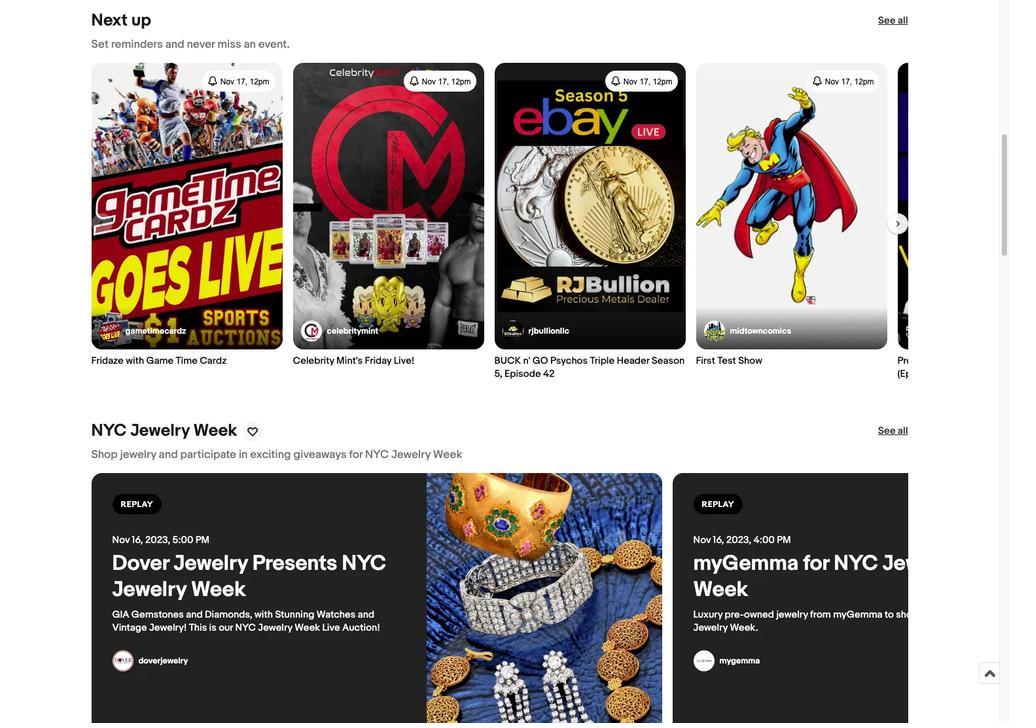 Task type: describe. For each thing, give the bounding box(es) containing it.
midtowncomics image
[[704, 321, 725, 342]]

nov 17, 12pm for live!
[[422, 77, 471, 86]]

triple
[[590, 355, 615, 368]]

celebritymint image
[[301, 321, 322, 342]]

miss
[[218, 38, 241, 51]]

celebrity mint's friday live!
[[293, 355, 415, 368]]

pm for for
[[778, 535, 792, 547]]

and up this on the bottom left of page
[[186, 609, 203, 622]]

celebritymint
[[327, 326, 379, 337]]

auction!
[[342, 622, 380, 635]]

gametimecardz image
[[99, 321, 120, 342]]

with inside 'nov 16, 2023, 5:00 pm dover jewelry presents nyc jewelry week gia gemstones and diamonds, with stunning watches and vintage jewelry! this is our nyc jewelry week live auction!'
[[255, 609, 273, 622]]

0 horizontal spatial for
[[349, 449, 363, 462]]

nov 17, 12pm button for psychos
[[606, 71, 678, 92]]

probstein
[[898, 355, 941, 368]]

n'
[[524, 355, 531, 368]]

doverjewelry
[[139, 657, 188, 667]]

fridaze with game time cardz
[[91, 355, 227, 368]]

celebrity
[[293, 355, 335, 368]]

dover jewelry presents nyc jewelry week image
[[427, 474, 662, 724]]

probstein auctions - live 
[[898, 355, 1010, 381]]

from
[[811, 609, 832, 622]]

this
[[189, 622, 207, 635]]

and up auction!
[[358, 609, 375, 622]]

giveaways
[[294, 449, 347, 462]]

exciting
[[250, 449, 291, 462]]

jewelry inside nov 16, 2023, 4:00 pm mygemma for nyc jewelry week luxury pre-owned jewelry from mygemma to showcase nyc jewelry week.
[[777, 609, 809, 622]]

4 17, from the left
[[842, 77, 853, 86]]

diamonds,
[[205, 609, 253, 622]]

see all for shop jewelry and participate in exciting giveaways for nyc jewelry week
[[879, 425, 909, 438]]

season
[[652, 355, 685, 368]]

an
[[244, 38, 256, 51]]

12pm for time
[[250, 77, 270, 86]]

gemstones
[[132, 609, 184, 622]]

next up
[[91, 10, 151, 31]]

shop
[[91, 449, 118, 462]]

17, for time
[[237, 77, 248, 86]]

doverjewelry link
[[112, 651, 188, 672]]

showcase
[[897, 609, 942, 622]]

nov for buck n' go psychos triple header season 5, episode 42
[[624, 77, 638, 86]]

nov for first test show
[[826, 77, 840, 86]]

16, for dover jewelry presents nyc jewelry week
[[132, 535, 143, 547]]

probstein auctions - live link
[[898, 63, 1010, 381]]

0 vertical spatial with
[[126, 355, 144, 368]]

shop jewelry and participate in exciting giveaways for nyc jewelry week
[[91, 449, 463, 462]]

auctions
[[943, 355, 983, 368]]

gametimecardz
[[125, 326, 186, 337]]

header
[[617, 355, 650, 368]]

4 nov 17, 12pm from the left
[[826, 77, 875, 86]]

next
[[91, 10, 128, 31]]

cardz
[[200, 355, 227, 368]]

17, for live!
[[438, 77, 449, 86]]

owned
[[745, 609, 775, 622]]

all for set reminders and never miss an event.
[[899, 14, 909, 27]]

nov 16, 2023, 5:00 pm dover jewelry presents nyc jewelry week gia gemstones and diamonds, with stunning watches and vintage jewelry! this is our nyc jewelry week live auction!
[[112, 535, 391, 635]]

gia
[[112, 609, 129, 622]]

jewelry!
[[149, 622, 187, 635]]

4:00
[[754, 535, 775, 547]]

live inside probstein auctions - live
[[991, 355, 1009, 368]]

celebritymint link
[[301, 321, 379, 342]]

set
[[91, 38, 109, 51]]

all for shop jewelry and participate in exciting giveaways for nyc jewelry week
[[899, 425, 909, 438]]

pre-
[[725, 609, 745, 622]]

replay for dover jewelry presents nyc jewelry week
[[121, 500, 153, 510]]

our
[[219, 622, 233, 635]]

episode
[[505, 368, 541, 381]]

presents
[[253, 552, 338, 577]]

stunning
[[275, 609, 315, 622]]



Task type: vqa. For each thing, say whether or not it's contained in the screenshot.
Hi
no



Task type: locate. For each thing, give the bounding box(es) containing it.
rjbullionllc link
[[503, 321, 570, 342]]

2 nov 17, 12pm from the left
[[422, 77, 471, 86]]

event.
[[259, 38, 290, 51]]

5:00
[[173, 535, 193, 547]]

never
[[187, 38, 215, 51]]

replay
[[121, 500, 153, 510], [702, 500, 735, 510]]

1 vertical spatial see
[[879, 425, 896, 438]]

1 2023, from the left
[[145, 535, 170, 547]]

see all
[[879, 14, 909, 27], [879, 425, 909, 438]]

pm right 4:00
[[778, 535, 792, 547]]

2 17, from the left
[[438, 77, 449, 86]]

nyc jewelry week
[[91, 421, 237, 442]]

mygemma left to
[[834, 609, 883, 622]]

0 horizontal spatial pm
[[196, 535, 210, 547]]

1 vertical spatial with
[[255, 609, 273, 622]]

nov 17, 12pm for psychos
[[624, 77, 673, 86]]

participate
[[180, 449, 237, 462]]

0 vertical spatial see
[[879, 14, 896, 27]]

1 horizontal spatial mygemma
[[834, 609, 883, 622]]

2023, for mygemma
[[727, 535, 752, 547]]

jewelry
[[120, 449, 156, 462], [777, 609, 809, 622]]

3 17, from the left
[[640, 77, 651, 86]]

with left game
[[126, 355, 144, 368]]

with left stunning
[[255, 609, 273, 622]]

week.
[[731, 622, 759, 635]]

0 vertical spatial mygemma
[[694, 552, 799, 577]]

2023, left 4:00
[[727, 535, 752, 547]]

mint's
[[337, 355, 363, 368]]

1 12pm from the left
[[250, 77, 270, 86]]

16, up dover
[[132, 535, 143, 547]]

luxury
[[694, 609, 723, 622]]

1 vertical spatial live
[[323, 622, 340, 635]]

mygemma image
[[694, 651, 715, 672]]

2 see from the top
[[879, 425, 896, 438]]

16,
[[132, 535, 143, 547], [714, 535, 725, 547]]

game
[[146, 355, 174, 368]]

pm right 5:00
[[196, 535, 210, 547]]

see all link for set reminders and never miss an event.
[[879, 14, 909, 28]]

mygemma down 4:00
[[694, 552, 799, 577]]

1 vertical spatial see all
[[879, 425, 909, 438]]

nov
[[221, 77, 235, 86], [422, 77, 436, 86], [624, 77, 638, 86], [826, 77, 840, 86], [112, 535, 130, 547], [694, 535, 711, 547]]

mygemma link
[[694, 651, 761, 672]]

nov 17, 12pm button for time
[[202, 71, 275, 92]]

and down nyc jewelry week
[[159, 449, 178, 462]]

to
[[885, 609, 895, 622]]

watches
[[317, 609, 356, 622]]

psychos
[[551, 355, 588, 368]]

time
[[176, 355, 198, 368]]

friday
[[365, 355, 392, 368]]

nov 17, 12pm for time
[[221, 77, 270, 86]]

set reminders and never miss an event.
[[91, 38, 290, 51]]

17,
[[237, 77, 248, 86], [438, 77, 449, 86], [640, 77, 651, 86], [842, 77, 853, 86]]

is
[[209, 622, 217, 635]]

live right -
[[991, 355, 1009, 368]]

week
[[194, 421, 237, 442], [433, 449, 463, 462], [191, 578, 246, 603], [694, 578, 749, 603], [295, 622, 320, 635]]

12pm for psychos
[[653, 77, 673, 86]]

test
[[718, 355, 737, 368]]

2 16, from the left
[[714, 535, 725, 547]]

2023, for dover
[[145, 535, 170, 547]]

1 horizontal spatial replay
[[702, 500, 735, 510]]

gametimecardz link
[[99, 321, 186, 342]]

all
[[899, 14, 909, 27], [899, 425, 909, 438]]

1 see all link from the top
[[879, 14, 909, 28]]

16, left 4:00
[[714, 535, 725, 547]]

nov 17, 12pm button for live!
[[404, 71, 476, 92]]

rjbullionllc image
[[503, 321, 524, 342]]

1 see from the top
[[879, 14, 896, 27]]

first test show
[[697, 355, 763, 368]]

0 vertical spatial jewelry
[[120, 449, 156, 462]]

12pm
[[250, 77, 270, 86], [452, 77, 471, 86], [653, 77, 673, 86], [855, 77, 875, 86]]

see all link for shop jewelry and participate in exciting giveaways for nyc jewelry week
[[879, 425, 909, 438]]

vintage
[[112, 622, 147, 635]]

1 16, from the left
[[132, 535, 143, 547]]

4 12pm from the left
[[855, 77, 875, 86]]

jewelry right shop
[[120, 449, 156, 462]]

nov 17, 12pm
[[221, 77, 270, 86], [422, 77, 471, 86], [624, 77, 673, 86], [826, 77, 875, 86]]

0 horizontal spatial mygemma
[[694, 552, 799, 577]]

2 see all from the top
[[879, 425, 909, 438]]

2 2023, from the left
[[727, 535, 752, 547]]

fridaze
[[91, 355, 124, 368]]

nov 16, 2023, 4:00 pm mygemma for nyc jewelry week luxury pre-owned jewelry from mygemma to showcase nyc jewelry week.
[[694, 535, 967, 635]]

nov inside nov 16, 2023, 4:00 pm mygemma for nyc jewelry week luxury pre-owned jewelry from mygemma to showcase nyc jewelry week.
[[694, 535, 711, 547]]

midtowncomics link
[[704, 321, 792, 342]]

live down watches
[[323, 622, 340, 635]]

1 horizontal spatial pm
[[778, 535, 792, 547]]

show
[[739, 355, 763, 368]]

16, inside 'nov 16, 2023, 5:00 pm dover jewelry presents nyc jewelry week gia gemstones and diamonds, with stunning watches and vintage jewelry! this is our nyc jewelry week live auction!'
[[132, 535, 143, 547]]

in
[[239, 449, 248, 462]]

week inside nov 16, 2023, 4:00 pm mygemma for nyc jewelry week luxury pre-owned jewelry from mygemma to showcase nyc jewelry week.
[[694, 578, 749, 603]]

with
[[126, 355, 144, 368], [255, 609, 273, 622]]

17, for psychos
[[640, 77, 651, 86]]

live inside 'nov 16, 2023, 5:00 pm dover jewelry presents nyc jewelry week gia gemstones and diamonds, with stunning watches and vintage jewelry! this is our nyc jewelry week live auction!'
[[323, 622, 340, 635]]

16, inside nov 16, 2023, 4:00 pm mygemma for nyc jewelry week luxury pre-owned jewelry from mygemma to showcase nyc jewelry week.
[[714, 535, 725, 547]]

2 all from the top
[[899, 425, 909, 438]]

pm
[[196, 535, 210, 547], [778, 535, 792, 547]]

3 nov 17, 12pm from the left
[[624, 77, 673, 86]]

0 vertical spatial live
[[991, 355, 1009, 368]]

see all link
[[879, 14, 909, 28], [879, 425, 909, 438]]

jewelry left from
[[777, 609, 809, 622]]

1 horizontal spatial for
[[804, 552, 830, 577]]

0 horizontal spatial jewelry
[[120, 449, 156, 462]]

2023,
[[145, 535, 170, 547], [727, 535, 752, 547]]

buck n' go psychos triple header season 5, episode 42
[[495, 355, 685, 381]]

1 pm from the left
[[196, 535, 210, 547]]

and left never
[[165, 38, 184, 51]]

0 horizontal spatial with
[[126, 355, 144, 368]]

2023, left 5:00
[[145, 535, 170, 547]]

42
[[544, 368, 555, 381]]

1 nov 17, 12pm button from the left
[[202, 71, 275, 92]]

pm inside 'nov 16, 2023, 5:00 pm dover jewelry presents nyc jewelry week gia gemstones and diamonds, with stunning watches and vintage jewelry! this is our nyc jewelry week live auction!'
[[196, 535, 210, 547]]

for up from
[[804, 552, 830, 577]]

see all for set reminders and never miss an event.
[[879, 14, 909, 27]]

1 horizontal spatial 2023,
[[727, 535, 752, 547]]

-
[[985, 355, 989, 368]]

dover
[[112, 552, 169, 577]]

2 see all link from the top
[[879, 425, 909, 438]]

go
[[533, 355, 549, 368]]

reminders
[[111, 38, 163, 51]]

see for set reminders and never miss an event.
[[879, 14, 896, 27]]

12pm for live!
[[452, 77, 471, 86]]

2023, inside 'nov 16, 2023, 5:00 pm dover jewelry presents nyc jewelry week gia gemstones and diamonds, with stunning watches and vintage jewelry! this is our nyc jewelry week live auction!'
[[145, 535, 170, 547]]

0 horizontal spatial 2023,
[[145, 535, 170, 547]]

0 vertical spatial see all
[[879, 14, 909, 27]]

2 nov 17, 12pm button from the left
[[404, 71, 476, 92]]

1 vertical spatial jewelry
[[777, 609, 809, 622]]

1 horizontal spatial live
[[991, 355, 1009, 368]]

2023, inside nov 16, 2023, 4:00 pm mygemma for nyc jewelry week luxury pre-owned jewelry from mygemma to showcase nyc jewelry week.
[[727, 535, 752, 547]]

replay for mygemma for nyc jewelry week
[[702, 500, 735, 510]]

3 nov 17, 12pm button from the left
[[606, 71, 678, 92]]

5,
[[495, 368, 503, 381]]

1 vertical spatial for
[[804, 552, 830, 577]]

16, for mygemma for nyc jewelry week
[[714, 535, 725, 547]]

1 horizontal spatial jewelry
[[777, 609, 809, 622]]

0 horizontal spatial replay
[[121, 500, 153, 510]]

for inside nov 16, 2023, 4:00 pm mygemma for nyc jewelry week luxury pre-owned jewelry from mygemma to showcase nyc jewelry week.
[[804, 552, 830, 577]]

3 12pm from the left
[[653, 77, 673, 86]]

jewelry
[[130, 421, 190, 442], [392, 449, 431, 462], [174, 552, 248, 577], [883, 552, 958, 577], [112, 578, 186, 603], [258, 622, 293, 635], [694, 622, 728, 635]]

0 vertical spatial for
[[349, 449, 363, 462]]

midtowncomics
[[731, 326, 792, 337]]

0 horizontal spatial 16,
[[132, 535, 143, 547]]

mygemma
[[694, 552, 799, 577], [834, 609, 883, 622]]

1 horizontal spatial with
[[255, 609, 273, 622]]

1 replay from the left
[[121, 500, 153, 510]]

1 vertical spatial all
[[899, 425, 909, 438]]

doverjewelry image
[[112, 651, 133, 672]]

nov for fridaze with game time cardz
[[221, 77, 235, 86]]

1 17, from the left
[[237, 77, 248, 86]]

1 vertical spatial see all link
[[879, 425, 909, 438]]

1 vertical spatial mygemma
[[834, 609, 883, 622]]

for right the giveaways
[[349, 449, 363, 462]]

mygemma
[[720, 657, 761, 667]]

first
[[697, 355, 716, 368]]

2 replay from the left
[[702, 500, 735, 510]]

see for shop jewelry and participate in exciting giveaways for nyc jewelry week
[[879, 425, 896, 438]]

2 pm from the left
[[778, 535, 792, 547]]

1 all from the top
[[899, 14, 909, 27]]

for
[[349, 449, 363, 462], [804, 552, 830, 577]]

up
[[131, 10, 151, 31]]

0 horizontal spatial live
[[323, 622, 340, 635]]

1 horizontal spatial 16,
[[714, 535, 725, 547]]

pm inside nov 16, 2023, 4:00 pm mygemma for nyc jewelry week luxury pre-owned jewelry from mygemma to showcase nyc jewelry week.
[[778, 535, 792, 547]]

2 12pm from the left
[[452, 77, 471, 86]]

1 see all from the top
[[879, 14, 909, 27]]

live
[[991, 355, 1009, 368], [323, 622, 340, 635]]

0 vertical spatial all
[[899, 14, 909, 27]]

buck
[[495, 355, 521, 368]]

live!
[[394, 355, 415, 368]]

nov inside 'nov 16, 2023, 5:00 pm dover jewelry presents nyc jewelry week gia gemstones and diamonds, with stunning watches and vintage jewelry! this is our nyc jewelry week live auction!'
[[112, 535, 130, 547]]

see
[[879, 14, 896, 27], [879, 425, 896, 438]]

nov for celebrity mint's friday live!
[[422, 77, 436, 86]]

pm for jewelry
[[196, 535, 210, 547]]

1 nov 17, 12pm from the left
[[221, 77, 270, 86]]

4 nov 17, 12pm button from the left
[[807, 71, 880, 92]]

nov 17, 12pm button
[[202, 71, 275, 92], [404, 71, 476, 92], [606, 71, 678, 92], [807, 71, 880, 92]]

0 vertical spatial see all link
[[879, 14, 909, 28]]

rjbullionllc
[[529, 326, 570, 337]]



